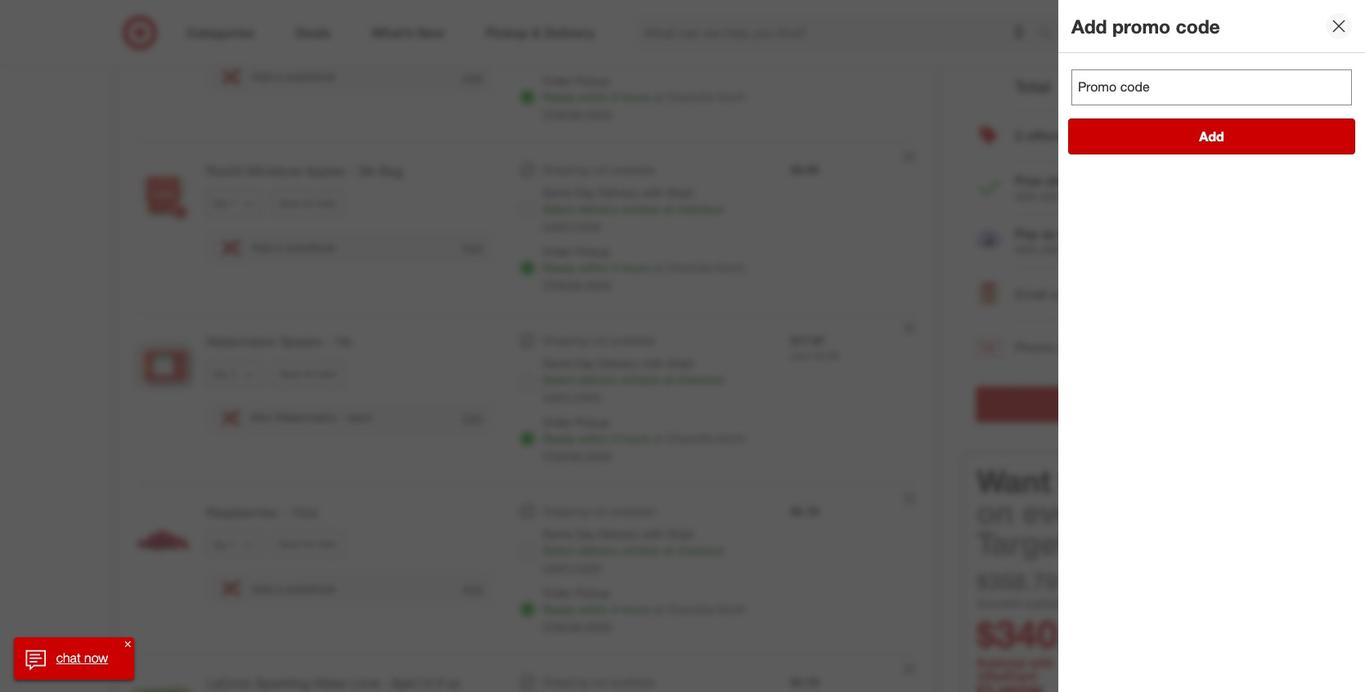 Task type: describe. For each thing, give the bounding box(es) containing it.
for for 12oz
[[303, 539, 315, 551]]

1 hours from the top
[[621, 90, 650, 104]]

order pickup ready within 2 hours at charlotte north change store for watermelon spears - 1lb
[[543, 415, 746, 462]]

rockit miniature apples - 3lb bag
[[206, 163, 403, 179]]

want
[[977, 463, 1051, 500]]

gift
[[1061, 286, 1080, 303]]

$35
[[1041, 189, 1059, 203]]

1 checkout from the top
[[677, 31, 724, 45]]

- left 1lb
[[325, 333, 330, 350]]

1 delivery from the top
[[578, 31, 618, 45]]

available for raspberries - 12oz
[[611, 504, 655, 518]]

1 north from the top
[[717, 90, 746, 104]]

cart item ready to fulfill group containing lacroix sparkling water lime - 8pk/12 fl oz
[[118, 655, 936, 693]]

hours for watermelon spears - 1lb
[[621, 432, 650, 445]]

shipt for watermelon spears - 1lb
[[667, 356, 694, 370]]

subtotal with
[[977, 656, 1057, 671]]

same day delivery with shipt select delivery window at checkout learn more for rockit miniature apples - 3lb bag
[[543, 185, 724, 232]]

window for watermelon spears - 1lb
[[621, 373, 661, 387]]

day for watermelon spears - 1lb
[[575, 356, 595, 370]]

1 order pickup ready within 2 hours at charlotte north change store from the top
[[543, 73, 746, 120]]

rockit miniature apples - 3lb bag link
[[206, 162, 493, 180]]

estimated
[[1015, 26, 1074, 42]]

offers
[[1026, 128, 1062, 144]]

order pickup ready within 2 hours at charlotte north change store for raspberries - 12oz
[[543, 586, 746, 633]]

raspberries
[[206, 504, 277, 521]]

2 for watermelon spears - 1lb
[[612, 432, 618, 445]]

(exclusions
[[1103, 189, 1160, 203]]

sparkling
[[255, 675, 310, 692]]

40360
[[1080, 47, 1112, 61]]

chat
[[56, 650, 81, 667]]

promo
[[1112, 14, 1171, 37]]

add a substitute for miniature
[[252, 240, 336, 254]]

$36/mo.
[[1103, 225, 1152, 242]]

chat now button
[[14, 638, 134, 681]]

pickup for raspberries - 12oz
[[575, 586, 610, 600]]

later for apples
[[318, 197, 337, 209]]

1 change from the top
[[543, 106, 583, 120]]

1 order from the top
[[543, 73, 572, 87]]

later for -
[[318, 368, 337, 380]]

order for watermelon spears - 1lb
[[543, 415, 572, 429]]

learn more button for raspberries - 12oz
[[543, 559, 601, 575]]

within for rockit miniature apples - 3lb bag
[[578, 261, 608, 275]]

spears
[[280, 333, 322, 350]]

checkout for raspberries - 12oz
[[677, 544, 724, 557]]

low
[[1060, 225, 1081, 242]]

lacroix sparkling water lime - 8pk/12 fl oz
[[206, 675, 461, 693]]

order pickup ready within 2 hours at charlotte north change store for rockit miniature apples - 3lb bag
[[543, 244, 746, 291]]

same for watermelon spears - 1lb
[[543, 356, 572, 370]]

want to on every target run?
[[977, 463, 1144, 562]]

within for raspberries - 12oz
[[578, 602, 608, 616]]

1 day from the top
[[575, 15, 595, 29]]

based
[[1028, 47, 1061, 61]]

$8.99
[[791, 163, 819, 176]]

2 offers available
[[1015, 128, 1120, 144]]

learn for raspberries - 12oz
[[543, 560, 572, 574]]

none text field inside 'add promo code' dialog
[[1071, 70, 1352, 106]]

same for raspberries - 12oz
[[543, 527, 572, 541]]

ready for raspberries - 12oz
[[543, 602, 575, 616]]

order for raspberries - 12oz
[[543, 586, 572, 600]]

add promo code dialog
[[1058, 0, 1365, 693]]

1 vertical spatial each
[[348, 411, 373, 425]]

$5.99
[[815, 350, 839, 362]]

save for later for 12oz
[[279, 539, 337, 551]]

window for rockit miniature apples - 3lb bag
[[621, 202, 661, 216]]

with for watermelon spears - 1lb
[[643, 356, 664, 370]]

shipping for watermelon spears - 1lb
[[543, 333, 588, 347]]

delivery for raspberries - 12oz
[[578, 544, 618, 557]]

13
[[1217, 17, 1226, 27]]

fl
[[437, 675, 443, 692]]

✕
[[125, 640, 131, 649]]

3lb
[[358, 163, 376, 179]]

mini
[[251, 411, 272, 425]]

to
[[1060, 463, 1090, 500]]

$6.19
[[791, 504, 819, 518]]

on inside want to on every target run?
[[977, 494, 1014, 531]]

1 change store button from the top
[[543, 105, 612, 122]]

same day delivery with shipt select delivery window at checkout learn more for raspberries - 12oz
[[543, 527, 724, 574]]

substitute for 12oz
[[285, 582, 336, 596]]

current
[[977, 596, 1021, 612]]

learn more button for rockit miniature apples - 3lb bag
[[543, 217, 601, 234]]

shipping for rockit miniature apples - 3lb bag
[[543, 163, 588, 176]]

0 vertical spatial watermelon
[[206, 333, 277, 350]]

north for watermelon spears - 1lb
[[717, 432, 746, 445]]

1 learn from the top
[[543, 47, 572, 61]]

delivery for raspberries - 12oz
[[598, 527, 639, 541]]

1lb
[[334, 333, 352, 350]]

1 charlotte from the top
[[666, 90, 713, 104]]

shipping not available for raspberries - 12oz
[[543, 504, 655, 518]]

$19.88
[[1197, 26, 1236, 42]]

select for rockit miniature apples - 3lb bag
[[543, 202, 575, 216]]

redcard
[[985, 669, 1036, 685]]

1 ready from the top
[[543, 90, 575, 104]]

$358.79
[[977, 567, 1058, 596]]

2 inside 2 offers available button
[[1015, 128, 1022, 144]]

with inside the free shipping with $35 orders* (exclusions apply)
[[1015, 189, 1038, 203]]

shipt for raspberries - 12oz
[[667, 527, 694, 541]]

ready for rockit miniature apples - 3lb bag
[[543, 261, 575, 275]]

$17.97
[[791, 333, 825, 347]]

store pickup radio for save for later
[[520, 260, 536, 276]]

change store button for watermelon spears - 1lb
[[543, 447, 612, 463]]

raspberries - 12oz link
[[206, 504, 493, 522]]

1 store from the top
[[586, 106, 612, 120]]

$358.79 current subtotal $340.85
[[977, 567, 1110, 657]]

1 learn more button from the top
[[543, 46, 601, 63]]

free
[[1015, 172, 1042, 189]]

1 add a substitute from the top
[[252, 70, 336, 83]]

pay
[[1015, 225, 1038, 242]]

taxes
[[1078, 26, 1109, 42]]

with for rockit miniature apples - 3lb bag
[[643, 185, 664, 199]]

8pk/12
[[392, 675, 433, 692]]

each inside the $17.97 each $5.99
[[791, 350, 812, 362]]

$17.97 each $5.99
[[791, 333, 839, 362]]

message
[[1084, 286, 1137, 303]]

email a gift message
[[1015, 286, 1137, 303]]

with for raspberries - 12oz
[[643, 527, 664, 541]]

lacroix
[[206, 675, 251, 692]]

orders*
[[1063, 189, 1100, 203]]

available for rockit miniature apples - 3lb bag
[[611, 163, 655, 176]]

chat now
[[56, 650, 108, 667]]

search
[[1031, 26, 1070, 42]]

watermelon spears - 1lb link
[[206, 333, 493, 351]]

cart item ready to fulfill group containing rockit miniature apples - 3lb bag
[[118, 142, 936, 312]]

mini watermelon - each
[[251, 411, 373, 425]]

available inside button
[[1065, 128, 1120, 144]]

save for later button for apples
[[272, 190, 344, 216]]

watermelon spears - 1lb image
[[131, 333, 196, 398]]

charlotte for watermelon spears - 1lb
[[666, 432, 713, 445]]

strawberries - 1lb image
[[131, 0, 196, 56]]

12oz
[[290, 504, 318, 521]]

4 not from the top
[[591, 675, 608, 689]]

more for watermelon spears - 1lb
[[575, 389, 601, 403]]

same day delivery with shipt select delivery window at checkout learn more for watermelon spears - 1lb
[[543, 356, 724, 403]]

change store button for raspberries - 12oz
[[543, 618, 612, 634]]

change store button for rockit miniature apples - 3lb bag
[[543, 276, 612, 293]]

save for later button for 12oz
[[272, 532, 344, 558]]

not for raspberries - 12oz
[[591, 504, 608, 518]]

with inside pay as low as $36/mo. with affirm
[[1015, 243, 1038, 257]]

learn more button for watermelon spears - 1lb
[[543, 388, 601, 405]]

change for raspberries - 12oz
[[543, 619, 583, 633]]

select for raspberries - 12oz
[[543, 544, 575, 557]]

2 offers available button
[[976, 110, 1236, 162]]



Task type: vqa. For each thing, say whether or not it's contained in the screenshot.
S
no



Task type: locate. For each thing, give the bounding box(es) containing it.
None radio
[[520, 32, 536, 48], [520, 162, 536, 178], [520, 203, 536, 219], [520, 333, 536, 349], [520, 374, 536, 390], [520, 504, 536, 520], [520, 32, 536, 48], [520, 162, 536, 178], [520, 203, 536, 219], [520, 333, 536, 349], [520, 374, 536, 390], [520, 504, 536, 520]]

What can we help you find? suggestions appear below search field
[[635, 15, 1042, 51]]

later
[[323, 26, 342, 38], [318, 197, 337, 209], [318, 368, 337, 380], [318, 539, 337, 551]]

watermelon right mini
[[275, 411, 337, 425]]

apples
[[305, 163, 345, 179]]

3 hours from the top
[[621, 432, 650, 445]]

2 window from the top
[[621, 202, 661, 216]]

within
[[578, 90, 608, 104], [578, 261, 608, 275], [578, 432, 608, 445], [578, 602, 608, 616]]

✕ button
[[121, 638, 134, 651]]

1 horizontal spatial on
[[1064, 47, 1077, 61]]

1 not from the top
[[591, 163, 608, 176]]

2 north from the top
[[717, 261, 746, 275]]

water
[[314, 675, 348, 692]]

cart item ready to fulfill group containing raspberries - 12oz
[[118, 484, 936, 654]]

later for 12oz
[[318, 539, 337, 551]]

on left every
[[977, 494, 1014, 531]]

save
[[284, 26, 305, 38], [279, 197, 300, 209], [279, 368, 300, 380], [279, 539, 300, 551]]

pay as low as $36/mo. with affirm
[[1015, 225, 1152, 257]]

watermelon
[[206, 333, 277, 350], [275, 411, 337, 425]]

2 select from the top
[[543, 202, 575, 216]]

learn for watermelon spears - 1lb
[[543, 389, 572, 403]]

checkout
[[677, 31, 724, 45], [677, 202, 724, 216], [677, 373, 724, 387], [677, 544, 724, 557]]

4 checkout from the top
[[677, 544, 724, 557]]

each down watermelon spears - 1lb link
[[348, 411, 373, 425]]

5 cart item ready to fulfill group from the top
[[118, 655, 936, 693]]

more for raspberries - 12oz
[[575, 560, 601, 574]]

4 delivery from the top
[[578, 544, 618, 557]]

3 shipping not available from the top
[[543, 504, 655, 518]]

0 vertical spatial substitute
[[285, 70, 336, 83]]

more
[[575, 47, 601, 61], [575, 218, 601, 232], [575, 389, 601, 403], [575, 560, 601, 574]]

for for -
[[303, 368, 315, 380]]

order for rockit miniature apples - 3lb bag
[[543, 244, 572, 258]]

1 vertical spatial store pickup radio
[[520, 260, 536, 276]]

cart item ready to fulfill group
[[118, 0, 936, 141], [118, 142, 936, 312], [118, 313, 936, 483], [118, 484, 936, 654], [118, 655, 936, 693]]

3 store from the top
[[586, 448, 612, 462]]

4 window from the top
[[621, 544, 661, 557]]

window for raspberries - 12oz
[[621, 544, 661, 557]]

3 substitute from the top
[[285, 582, 336, 596]]

Store pickup radio
[[520, 89, 536, 105], [520, 260, 536, 276]]

same
[[543, 15, 572, 29], [543, 185, 572, 199], [543, 356, 572, 370], [543, 527, 572, 541]]

3 day from the top
[[575, 356, 595, 370]]

not for rockit miniature apples - 3lb bag
[[591, 163, 608, 176]]

3 add a substitute from the top
[[252, 582, 336, 596]]

1 horizontal spatial each
[[791, 350, 812, 362]]

with down pay
[[1015, 243, 1038, 257]]

delivery for watermelon spears - 1lb
[[578, 373, 618, 387]]

delivery for watermelon spears - 1lb
[[598, 356, 639, 370]]

0 vertical spatial store pickup radio
[[520, 431, 536, 447]]

window
[[621, 31, 661, 45], [621, 202, 661, 216], [621, 373, 661, 387], [621, 544, 661, 557]]

2 same from the top
[[543, 185, 572, 199]]

0 horizontal spatial as
[[1041, 225, 1056, 242]]

code right promo
[[1057, 339, 1087, 356]]

2 ready from the top
[[543, 261, 575, 275]]

cart item ready to fulfill group containing watermelon spears - 1lb
[[118, 313, 936, 483]]

4 learn from the top
[[543, 560, 572, 574]]

1 pickup from the top
[[575, 73, 610, 87]]

pickup
[[575, 73, 610, 87], [575, 244, 610, 258], [575, 415, 610, 429], [575, 586, 610, 600]]

1 vertical spatial add a substitute
[[252, 240, 336, 254]]

north for raspberries - 12oz
[[717, 602, 746, 616]]

1 more from the top
[[575, 47, 601, 61]]

2 change store button from the top
[[543, 276, 612, 293]]

4 order from the top
[[543, 586, 572, 600]]

oz
[[447, 675, 461, 692]]

affirm
[[1041, 243, 1071, 257]]

shipping not available for watermelon spears - 1lb
[[543, 333, 655, 347]]

4 same from the top
[[543, 527, 572, 541]]

pickup for rockit miniature apples - 3lb bag
[[575, 244, 610, 258]]

based on 40360
[[1028, 47, 1112, 61]]

1 vertical spatial store pickup radio
[[520, 602, 536, 618]]

edit
[[463, 411, 483, 425]]

4 store from the top
[[586, 619, 612, 633]]

search button
[[1031, 15, 1070, 54]]

checkout for watermelon spears - 1lb
[[677, 373, 724, 387]]

free shipping with $35 orders* (exclusions apply)
[[1015, 172, 1194, 203]]

- down 1lb
[[340, 411, 344, 425]]

select
[[543, 31, 575, 45], [543, 202, 575, 216], [543, 373, 575, 387], [543, 544, 575, 557]]

1 same day delivery with shipt select delivery window at checkout learn more from the top
[[543, 15, 724, 61]]

3 order from the top
[[543, 415, 572, 429]]

2 delivery from the top
[[578, 202, 618, 216]]

for
[[308, 26, 320, 38], [303, 197, 315, 209], [303, 368, 315, 380], [303, 539, 315, 551]]

rockit miniature apples - 3lb bag image
[[131, 162, 196, 227]]

Store pickup radio
[[520, 431, 536, 447], [520, 602, 536, 618]]

4 within from the top
[[578, 602, 608, 616]]

3 delivery from the top
[[598, 356, 639, 370]]

delivery
[[578, 31, 618, 45], [578, 202, 618, 216], [578, 373, 618, 387], [578, 544, 618, 557]]

order
[[543, 73, 572, 87], [543, 244, 572, 258], [543, 415, 572, 429], [543, 586, 572, 600]]

now
[[84, 650, 108, 667]]

store pickup radio for raspberries - 12oz
[[520, 602, 536, 618]]

add promo code
[[1071, 14, 1220, 37]]

2 checkout from the top
[[677, 202, 724, 216]]

3 same day delivery with shipt select delivery window at checkout learn more from the top
[[543, 356, 724, 403]]

learn for rockit miniature apples - 3lb bag
[[543, 218, 572, 232]]

2 vertical spatial substitute
[[285, 582, 336, 596]]

2 order from the top
[[543, 244, 572, 258]]

2 with from the top
[[1015, 243, 1038, 257]]

4 charlotte from the top
[[666, 602, 713, 616]]

store for rockit miniature apples - 3lb bag
[[586, 277, 612, 291]]

apply)
[[1163, 189, 1194, 203]]

4 shipt from the top
[[667, 527, 694, 541]]

at
[[664, 31, 674, 45], [653, 90, 663, 104], [664, 202, 674, 216], [653, 261, 663, 275], [664, 373, 674, 387], [653, 432, 663, 445], [664, 544, 674, 557], [653, 602, 663, 616]]

store for raspberries - 12oz
[[586, 619, 612, 633]]

2 hours from the top
[[621, 261, 650, 275]]

1 delivery from the top
[[598, 15, 639, 29]]

0 horizontal spatial code
[[1057, 339, 1087, 356]]

4 north from the top
[[717, 602, 746, 616]]

- right the lime
[[384, 675, 389, 692]]

change for watermelon spears - 1lb
[[543, 448, 583, 462]]

2 add a substitute from the top
[[252, 240, 336, 254]]

north
[[717, 90, 746, 104], [717, 261, 746, 275], [717, 432, 746, 445], [717, 602, 746, 616]]

4 more from the top
[[575, 560, 601, 574]]

4 cart item ready to fulfill group from the top
[[118, 484, 936, 654]]

store pickup radio for watermelon spears - 1lb
[[520, 431, 536, 447]]

code right the promo
[[1176, 14, 1220, 37]]

2 pickup from the top
[[575, 244, 610, 258]]

0 vertical spatial store pickup radio
[[520, 89, 536, 105]]

1 vertical spatial code
[[1057, 339, 1087, 356]]

on down estimated taxes
[[1064, 47, 1077, 61]]

shipping for raspberries - 12oz
[[543, 504, 588, 518]]

-
[[349, 163, 354, 179], [325, 333, 330, 350], [340, 411, 344, 425], [281, 504, 286, 521], [384, 675, 389, 692]]

0 horizontal spatial each
[[348, 411, 373, 425]]

2 learn from the top
[[543, 218, 572, 232]]

rockit
[[206, 163, 243, 179]]

2 cart item ready to fulfill group from the top
[[118, 142, 936, 312]]

1 select from the top
[[543, 31, 575, 45]]

4 ready from the top
[[543, 602, 575, 616]]

2 store pickup radio from the top
[[520, 260, 536, 276]]

checkout for rockit miniature apples - 3lb bag
[[677, 202, 724, 216]]

1 within from the top
[[578, 90, 608, 104]]

$4.19
[[791, 675, 819, 689]]

shipt
[[667, 15, 694, 29], [667, 185, 694, 199], [667, 356, 694, 370], [667, 527, 694, 541]]

pickup for watermelon spears - 1lb
[[575, 415, 610, 429]]

subtotal
[[1025, 596, 1072, 612]]

add button inside dialog
[[1068, 119, 1355, 155]]

add a substitute
[[252, 70, 336, 83], [252, 240, 336, 254], [252, 582, 336, 596]]

each
[[791, 350, 812, 362], [348, 411, 373, 425]]

store for watermelon spears - 1lb
[[586, 448, 612, 462]]

save for spears
[[279, 368, 300, 380]]

change store button
[[543, 105, 612, 122], [543, 276, 612, 293], [543, 447, 612, 463], [543, 618, 612, 634]]

on
[[1064, 47, 1077, 61], [977, 494, 1014, 531]]

3 checkout from the top
[[677, 373, 724, 387]]

lacroix sparkling water lime - 8pk/12 fl oz link
[[206, 674, 493, 693]]

1 vertical spatial watermelon
[[275, 411, 337, 425]]

select for watermelon spears - 1lb
[[543, 373, 575, 387]]

0 horizontal spatial on
[[977, 494, 1014, 531]]

4 shipping not available from the top
[[543, 675, 655, 689]]

raspberries - 12oz image
[[131, 504, 196, 569]]

delivery
[[598, 15, 639, 29], [598, 185, 639, 199], [598, 356, 639, 370], [598, 527, 639, 541]]

hours for raspberries - 12oz
[[621, 602, 650, 616]]

1 shipping not available from the top
[[543, 163, 655, 176]]

0 vertical spatial on
[[1064, 47, 1077, 61]]

substitute
[[285, 70, 336, 83], [285, 240, 336, 254], [285, 582, 336, 596]]

0 vertical spatial add a substitute
[[252, 70, 336, 83]]

not for watermelon spears - 1lb
[[591, 333, 608, 347]]

None text field
[[1071, 70, 1352, 106]]

2 not from the top
[[591, 333, 608, 347]]

store
[[586, 106, 612, 120], [586, 277, 612, 291], [586, 448, 612, 462], [586, 619, 612, 633]]

2 store from the top
[[586, 277, 612, 291]]

promo code
[[1015, 339, 1087, 356]]

4 order pickup ready within 2 hours at charlotte north change store from the top
[[543, 586, 746, 633]]

3 charlotte from the top
[[666, 432, 713, 445]]

3 shipt from the top
[[667, 356, 694, 370]]

2 store pickup radio from the top
[[520, 602, 536, 618]]

lime
[[351, 675, 380, 692]]

miniature
[[247, 163, 301, 179]]

store pickup radio for add
[[520, 89, 536, 105]]

total
[[1015, 77, 1050, 95]]

2 shipt from the top
[[667, 185, 694, 199]]

2 within from the top
[[578, 261, 608, 275]]

email
[[1015, 286, 1047, 303]]

1 horizontal spatial as
[[1085, 225, 1099, 242]]

2 as from the left
[[1085, 225, 1099, 242]]

save for -
[[279, 539, 300, 551]]

3 cart item ready to fulfill group from the top
[[118, 313, 936, 483]]

raspberries - 12oz
[[206, 504, 318, 521]]

a
[[276, 70, 282, 83], [276, 240, 282, 254], [1051, 286, 1058, 303], [276, 582, 282, 596]]

1 vertical spatial with
[[1015, 243, 1038, 257]]

change for rockit miniature apples - 3lb bag
[[543, 277, 583, 291]]

2 vertical spatial add a substitute
[[252, 582, 336, 596]]

save for miniature
[[279, 197, 300, 209]]

2 learn more button from the top
[[543, 217, 601, 234]]

delivery for rockit miniature apples - 3lb bag
[[578, 202, 618, 216]]

3 change from the top
[[543, 448, 583, 462]]

subtotal
[[977, 656, 1026, 671]]

target
[[977, 525, 1069, 562]]

watermelon left spears
[[206, 333, 277, 350]]

3 within from the top
[[578, 432, 608, 445]]

2 more from the top
[[575, 218, 601, 232]]

13 link
[[1197, 15, 1233, 51]]

- left 12oz
[[281, 504, 286, 521]]

charlotte for rockit miniature apples - 3lb bag
[[666, 261, 713, 275]]

north for rockit miniature apples - 3lb bag
[[717, 261, 746, 275]]

hours for rockit miniature apples - 3lb bag
[[621, 261, 650, 275]]

1 vertical spatial substitute
[[285, 240, 336, 254]]

watermelon spears - 1lb
[[206, 333, 352, 350]]

3 ready from the top
[[543, 432, 575, 445]]

0 vertical spatial code
[[1176, 14, 1220, 37]]

1 substitute from the top
[[285, 70, 336, 83]]

add
[[1071, 14, 1107, 37], [252, 70, 273, 83], [462, 70, 483, 84], [1199, 128, 1224, 145], [252, 240, 273, 254], [462, 241, 483, 255], [252, 582, 273, 596], [462, 583, 483, 596]]

shipping not available for rockit miniature apples - 3lb bag
[[543, 163, 655, 176]]

code
[[1176, 14, 1220, 37], [1057, 339, 1087, 356]]

2 change from the top
[[543, 277, 583, 291]]

as
[[1041, 225, 1056, 242], [1085, 225, 1099, 242]]

save for later button for -
[[272, 361, 344, 387]]

None radio
[[520, 0, 536, 7], [520, 544, 536, 561], [520, 674, 536, 691], [520, 0, 536, 7], [520, 544, 536, 561], [520, 674, 536, 691]]

4 pickup from the top
[[575, 586, 610, 600]]

more for rockit miniature apples - 3lb bag
[[575, 218, 601, 232]]

code inside 'add promo code' dialog
[[1176, 14, 1220, 37]]

same for rockit miniature apples - 3lb bag
[[543, 185, 572, 199]]

add button
[[461, 69, 484, 85], [1068, 119, 1355, 155], [461, 240, 484, 256], [461, 582, 484, 597]]

ready for watermelon spears - 1lb
[[543, 432, 575, 445]]

1 horizontal spatial code
[[1176, 14, 1220, 37]]

estimated taxes
[[1015, 26, 1109, 42]]

as right low
[[1085, 225, 1099, 242]]

4 learn more button from the top
[[543, 559, 601, 575]]

- left 3lb
[[349, 163, 354, 179]]

2 delivery from the top
[[598, 185, 639, 199]]

1 as from the left
[[1041, 225, 1056, 242]]

promo
[[1015, 339, 1054, 356]]

with down free
[[1015, 189, 1038, 203]]

2 shipping not available from the top
[[543, 333, 655, 347]]

charlotte for raspberries - 12oz
[[666, 602, 713, 616]]

1 vertical spatial on
[[977, 494, 1014, 531]]

day
[[575, 15, 595, 29], [575, 185, 595, 199], [575, 356, 595, 370], [575, 527, 595, 541]]

3 north from the top
[[717, 432, 746, 445]]

every
[[1022, 494, 1103, 531]]

3 delivery from the top
[[578, 373, 618, 387]]

run?
[[1077, 525, 1144, 562]]

for for apples
[[303, 197, 315, 209]]

2 charlotte from the top
[[666, 261, 713, 275]]

1 same from the top
[[543, 15, 572, 29]]

1 store pickup radio from the top
[[520, 89, 536, 105]]

save for later
[[284, 26, 342, 38], [279, 197, 337, 209], [279, 368, 337, 380], [279, 539, 337, 551]]

add a substitute for -
[[252, 582, 336, 596]]

as up affirm
[[1041, 225, 1056, 242]]

0 vertical spatial each
[[791, 350, 812, 362]]

1 cart item ready to fulfill group from the top
[[118, 0, 936, 141]]

chat now dialog
[[14, 638, 134, 681]]

with
[[643, 15, 664, 29], [643, 185, 664, 199], [643, 356, 664, 370], [643, 527, 664, 541], [1029, 656, 1054, 671]]

with
[[1015, 189, 1038, 203], [1015, 243, 1038, 257]]

delivery for rockit miniature apples - 3lb bag
[[598, 185, 639, 199]]

within for watermelon spears - 1lb
[[578, 432, 608, 445]]

$340.85
[[977, 612, 1110, 657]]

2 for raspberries - 12oz
[[612, 602, 618, 616]]

not
[[591, 163, 608, 176], [591, 333, 608, 347], [591, 504, 608, 518], [591, 675, 608, 689]]

0 vertical spatial with
[[1015, 189, 1038, 203]]

hours
[[621, 90, 650, 104], [621, 261, 650, 275], [621, 432, 650, 445], [621, 602, 650, 616]]

2 same day delivery with shipt select delivery window at checkout learn more from the top
[[543, 185, 724, 232]]

substitute for apples
[[285, 240, 336, 254]]

save for later for apples
[[279, 197, 337, 209]]

4 select from the top
[[543, 544, 575, 557]]

available for watermelon spears - 1lb
[[611, 333, 655, 347]]

4 change from the top
[[543, 619, 583, 633]]

1 with from the top
[[1015, 189, 1038, 203]]

learn
[[543, 47, 572, 61], [543, 218, 572, 232], [543, 389, 572, 403], [543, 560, 572, 574]]

cart item ready to fulfill group containing same day delivery with shipt
[[118, 0, 936, 141]]

day for raspberries - 12oz
[[575, 527, 595, 541]]

day for rockit miniature apples - 3lb bag
[[575, 185, 595, 199]]

3 learn more button from the top
[[543, 388, 601, 405]]

edit button
[[462, 410, 484, 426]]

- inside lacroix sparkling water lime - 8pk/12 fl oz
[[384, 675, 389, 692]]

shipping
[[1046, 172, 1099, 189]]

4 delivery from the top
[[598, 527, 639, 541]]

1 window from the top
[[621, 31, 661, 45]]

affirm image
[[976, 229, 1002, 255], [978, 231, 1000, 247]]

1 shipt from the top
[[667, 15, 694, 29]]

bag
[[379, 163, 403, 179]]

4 day from the top
[[575, 527, 595, 541]]

save for later for -
[[279, 368, 337, 380]]

4 change store button from the top
[[543, 618, 612, 634]]

each down $17.97
[[791, 350, 812, 362]]

4 hours from the top
[[621, 602, 650, 616]]

2 for rockit miniature apples - 3lb bag
[[612, 261, 618, 275]]



